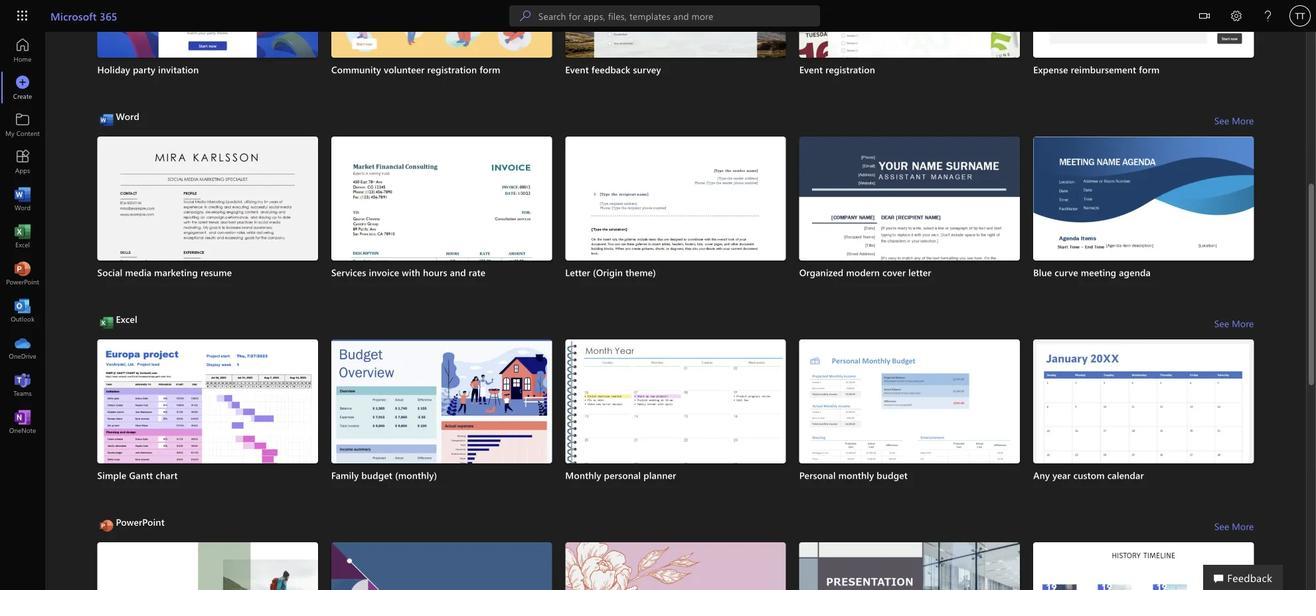 Task type: describe. For each thing, give the bounding box(es) containing it.
2 registration from the left
[[826, 63, 875, 76]]

holiday
[[97, 63, 130, 76]]

any year custom calendar
[[1033, 470, 1144, 482]]

apps image
[[16, 155, 29, 169]]

event for event feedback survey
[[565, 63, 589, 76]]

list containing holiday party invitation
[[97, 0, 1254, 105]]

marketing
[[154, 267, 198, 279]]

invitation
[[158, 63, 199, 76]]

feedback
[[591, 63, 630, 76]]

floral engraving certificate of accomplishment image
[[565, 543, 786, 591]]

see for any year custom calendar
[[1214, 318, 1229, 330]]

onenote image
[[16, 416, 29, 429]]

(monthly)
[[395, 470, 437, 482]]

media
[[125, 267, 152, 279]]

personal monthly budget list item
[[799, 340, 1020, 511]]

excel button
[[97, 313, 140, 335]]

letter (origin theme) image
[[565, 137, 786, 423]]

party
[[133, 63, 155, 76]]

 button
[[1189, 0, 1220, 34]]

blue curve meeting agenda link element
[[1033, 266, 1254, 280]]

letter
[[565, 267, 590, 279]]

none search field inside microsoft 365 banner
[[509, 5, 820, 27]]

microsoft 365
[[50, 9, 117, 23]]

see more link for blue curve meeting agenda
[[1214, 110, 1254, 131]]

event feedback survey link element
[[565, 63, 786, 76]]

organized
[[799, 267, 844, 279]]

community
[[331, 63, 381, 76]]

with
[[402, 267, 420, 279]]

powerpoint button
[[97, 517, 167, 538]]

see more for calendar
[[1214, 318, 1254, 330]]

family budget (monthly)
[[331, 470, 437, 482]]

family
[[331, 470, 359, 482]]

teams image
[[16, 378, 29, 392]]

outlook image
[[16, 304, 29, 317]]

simple gantt chart list item
[[97, 340, 318, 511]]

word button
[[97, 110, 142, 131]]

planner
[[644, 470, 676, 482]]

event feedback survey
[[565, 63, 661, 76]]

tt
[[1295, 11, 1305, 21]]

letter (origin theme) link element
[[565, 266, 786, 280]]

custom
[[1073, 470, 1105, 482]]

services invoice with hours and rate list item
[[331, 137, 552, 423]]

reimbursement
[[1071, 63, 1136, 76]]

social
[[97, 267, 122, 279]]

hours
[[423, 267, 447, 279]]

agenda
[[1119, 267, 1151, 279]]

3 see more link from the top
[[1214, 517, 1254, 538]]

social media marketing resume link element
[[97, 266, 318, 280]]

meeting
[[1081, 267, 1116, 279]]

family budget (monthly) link element
[[331, 469, 552, 483]]

blue curve meeting agenda image
[[1033, 137, 1254, 423]]

social media marketing resume image
[[97, 137, 318, 423]]

more for any year custom calendar
[[1232, 318, 1254, 330]]

shoji design image
[[799, 543, 1020, 591]]

services
[[331, 267, 366, 279]]


[[1199, 11, 1210, 21]]

simple
[[97, 470, 126, 482]]

list for powerpoint
[[97, 543, 1254, 591]]

3 see more from the top
[[1214, 521, 1254, 533]]

services invoice with hours and rate image
[[331, 137, 552, 423]]

event registration link element
[[799, 63, 1020, 76]]

blue curve meeting agenda list item
[[1033, 137, 1254, 423]]

list for excel
[[97, 340, 1254, 512]]

blue
[[1033, 267, 1052, 279]]

theme)
[[626, 267, 656, 279]]

modern
[[846, 267, 880, 279]]

personal monthly budget link element
[[799, 469, 1020, 483]]

organized modern cover letter link element
[[799, 266, 1020, 280]]

letter (origin theme)
[[565, 267, 656, 279]]

organized modern cover letter
[[799, 267, 931, 279]]

event registration
[[799, 63, 875, 76]]

personal monthly budget image
[[799, 340, 1020, 511]]

3 more from the top
[[1232, 521, 1254, 533]]

simple gantt chart link element
[[97, 469, 318, 483]]

family budget (monthly) list item
[[331, 340, 552, 511]]

feedback
[[1227, 571, 1272, 585]]

expense reimbursement form link element
[[1033, 63, 1254, 76]]

invoice
[[369, 267, 399, 279]]

excel
[[116, 313, 137, 326]]

colorful abstract pitch deck image
[[331, 543, 552, 591]]

any
[[1033, 470, 1050, 482]]

holiday party invitation link element
[[97, 63, 318, 76]]

monthly
[[565, 470, 601, 482]]

excel image
[[16, 230, 29, 243]]

holiday party invitation
[[97, 63, 199, 76]]

simple gantt chart
[[97, 470, 178, 482]]

list for word
[[97, 137, 1254, 423]]

resume
[[201, 267, 232, 279]]



Task type: locate. For each thing, give the bounding box(es) containing it.
community volunteer registration form
[[331, 63, 500, 76]]

Search box. Suggestions appear as you type. search field
[[538, 5, 820, 27]]

see more link
[[1214, 110, 1254, 131], [1214, 313, 1254, 335], [1214, 517, 1254, 538]]

1 horizontal spatial registration
[[826, 63, 875, 76]]

1 list from the top
[[97, 0, 1254, 105]]

registration inside 'element'
[[427, 63, 477, 76]]

organized modern cover letter image
[[799, 137, 1020, 423]]

monthly personal planner list item
[[565, 340, 786, 512]]

2 budget from the left
[[877, 470, 908, 482]]

see for blue curve meeting agenda
[[1214, 115, 1229, 127]]

services invoice with hours and rate
[[331, 267, 486, 279]]

0 vertical spatial see more
[[1214, 115, 1254, 127]]

historical timeline image
[[1033, 543, 1254, 591]]

budget right family at the bottom of page
[[361, 470, 392, 482]]

powerpoint image
[[16, 267, 29, 280]]

1 horizontal spatial budget
[[877, 470, 908, 482]]

see more for agenda
[[1214, 115, 1254, 127]]

2 see more from the top
[[1214, 318, 1254, 330]]

event
[[565, 63, 589, 76], [799, 63, 823, 76]]

1 vertical spatial see more link
[[1214, 313, 1254, 335]]

expense reimbursement form
[[1033, 63, 1160, 76]]

expense
[[1033, 63, 1068, 76]]

microsoft 365 banner
[[0, 0, 1316, 34]]

budget
[[361, 470, 392, 482], [877, 470, 908, 482]]

volunteer
[[384, 63, 425, 76]]

2 event from the left
[[799, 63, 823, 76]]

budget right monthly
[[877, 470, 908, 482]]

0 horizontal spatial form
[[480, 63, 500, 76]]

None search field
[[509, 5, 820, 27]]

tt button
[[1284, 0, 1316, 32]]

list
[[97, 0, 1254, 105], [97, 137, 1254, 423], [97, 340, 1254, 512], [97, 543, 1254, 591]]

list containing social media marketing resume
[[97, 137, 1254, 423]]

see more
[[1214, 115, 1254, 127], [1214, 318, 1254, 330], [1214, 521, 1254, 533]]

any year custom calendar list item
[[1033, 340, 1254, 511]]

1 event from the left
[[565, 63, 589, 76]]

0 horizontal spatial registration
[[427, 63, 477, 76]]

3 see from the top
[[1214, 521, 1229, 533]]

chart
[[156, 470, 178, 482]]

curve
[[1055, 267, 1078, 279]]

(origin
[[593, 267, 623, 279]]

0 vertical spatial see
[[1214, 115, 1229, 127]]

word
[[116, 110, 139, 122]]

1 see more from the top
[[1214, 115, 1254, 127]]

1 more from the top
[[1232, 115, 1254, 127]]

2 form from the left
[[1139, 63, 1160, 76]]

1 vertical spatial see more
[[1214, 318, 1254, 330]]

0 vertical spatial see more link
[[1214, 110, 1254, 131]]

personal
[[799, 470, 836, 482]]

monthly personal planner link element
[[565, 469, 786, 483]]

year
[[1053, 470, 1071, 482]]

letter
[[908, 267, 931, 279]]

any year custom calendar image
[[1033, 340, 1254, 511]]

home image
[[16, 44, 29, 57]]

1 see from the top
[[1214, 115, 1229, 127]]

1 horizontal spatial event
[[799, 63, 823, 76]]

create image
[[16, 81, 29, 94]]

2 vertical spatial more
[[1232, 521, 1254, 533]]

calendar
[[1107, 470, 1144, 482]]

0 horizontal spatial event
[[565, 63, 589, 76]]

0 horizontal spatial budget
[[361, 470, 392, 482]]

1 horizontal spatial form
[[1139, 63, 1160, 76]]

navigation
[[0, 32, 45, 441]]

simple gantt chart image
[[97, 340, 318, 511]]

2 vertical spatial see
[[1214, 521, 1229, 533]]

social media marketing resume
[[97, 267, 232, 279]]

more
[[1232, 115, 1254, 127], [1232, 318, 1254, 330], [1232, 521, 1254, 533]]

feedback button
[[1203, 566, 1283, 591]]

see more link for any year custom calendar
[[1214, 313, 1254, 335]]

services invoice with hours and rate link element
[[331, 266, 552, 280]]

1 vertical spatial more
[[1232, 318, 1254, 330]]

event for event registration
[[799, 63, 823, 76]]

cover
[[882, 267, 906, 279]]

personal monthly budget
[[799, 470, 908, 482]]

monthly personal planner image
[[565, 340, 786, 512]]

list containing simple gantt chart
[[97, 340, 1254, 512]]

personal
[[604, 470, 641, 482]]

form
[[480, 63, 500, 76], [1139, 63, 1160, 76]]

personal trip planner image
[[97, 543, 318, 591]]

social media marketing resume list item
[[97, 137, 318, 423]]

and
[[450, 267, 466, 279]]

rate
[[469, 267, 486, 279]]

4 list from the top
[[97, 543, 1254, 591]]

1 registration from the left
[[427, 63, 477, 76]]

any year custom calendar link element
[[1033, 469, 1254, 483]]

powerpoint
[[116, 517, 165, 529]]

2 more from the top
[[1232, 318, 1254, 330]]

2 see from the top
[[1214, 318, 1229, 330]]

monthly
[[838, 470, 874, 482]]

community volunteer registration form link element
[[331, 63, 552, 76]]

0 vertical spatial more
[[1232, 115, 1254, 127]]

2 see more link from the top
[[1214, 313, 1254, 335]]

registration
[[427, 63, 477, 76], [826, 63, 875, 76]]

word image
[[16, 193, 29, 206]]

my content image
[[16, 118, 29, 131]]

letter (origin theme) list item
[[565, 137, 786, 423]]

form inside 'element'
[[480, 63, 500, 76]]

1 form from the left
[[480, 63, 500, 76]]

survey
[[633, 63, 661, 76]]

onedrive image
[[16, 341, 29, 355]]

organized modern cover letter list item
[[799, 137, 1020, 423]]

365
[[100, 9, 117, 23]]

1 budget from the left
[[361, 470, 392, 482]]

family budget (monthly) image
[[331, 340, 552, 511]]

more for blue curve meeting agenda
[[1232, 115, 1254, 127]]

see
[[1214, 115, 1229, 127], [1214, 318, 1229, 330], [1214, 521, 1229, 533]]

2 list from the top
[[97, 137, 1254, 423]]

gantt
[[129, 470, 153, 482]]

blue curve meeting agenda
[[1033, 267, 1151, 279]]

2 vertical spatial see more link
[[1214, 517, 1254, 538]]

3 list from the top
[[97, 340, 1254, 512]]

microsoft
[[50, 9, 97, 23]]

1 see more link from the top
[[1214, 110, 1254, 131]]

monthly personal planner
[[565, 470, 676, 482]]

2 vertical spatial see more
[[1214, 521, 1254, 533]]

1 vertical spatial see
[[1214, 318, 1229, 330]]



Task type: vqa. For each thing, say whether or not it's contained in the screenshot.
right how
no



